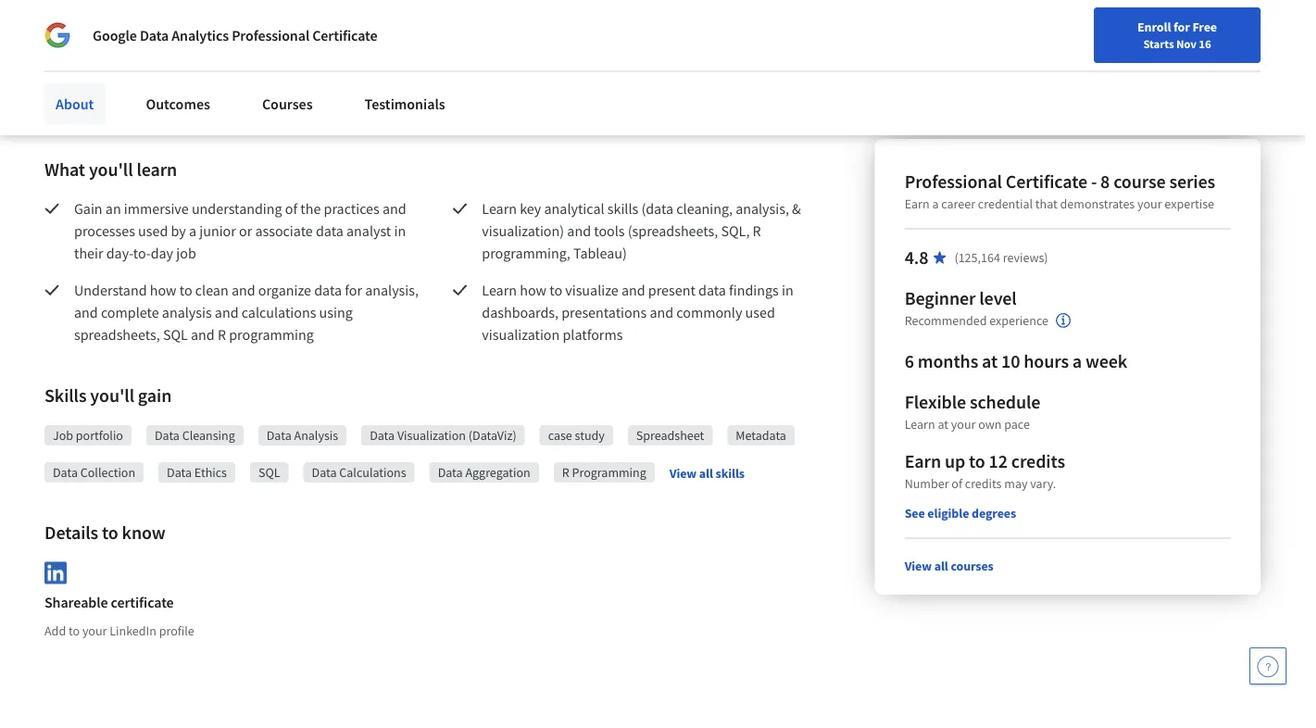 Task type: describe. For each thing, give the bounding box(es) containing it.
day-
[[106, 244, 133, 262]]

1 horizontal spatial r
[[562, 464, 570, 481]]

8
[[1101, 170, 1111, 193]]

learn for learn how to visualize and present data findings in dashboards, presentations and commonly used visualization platforms
[[482, 281, 517, 299]]

degrees
[[972, 505, 1017, 522]]

or
[[239, 222, 252, 240]]

and inside gain an immersive understanding of the practices and processes used by a junior or associate data analyst in their day-to-day job
[[383, 199, 407, 218]]

collection
[[80, 464, 135, 481]]

and down clean
[[215, 303, 239, 322]]

courses
[[951, 558, 994, 575]]

r inside understand how to clean and organize data for analysis, and complete analysis and calculations using spreadsheets, sql and r programming
[[218, 325, 226, 344]]

case
[[548, 427, 573, 444]]

data right 'google'
[[140, 26, 169, 44]]

enroll
[[1138, 19, 1172, 35]]

courses for first courses link from the top
[[262, 84, 313, 103]]

add to your linkedin profile
[[44, 623, 194, 639]]

analytics
[[172, 26, 229, 44]]

about link for first courses link from the top's outcomes link
[[44, 73, 105, 114]]

know
[[122, 521, 166, 544]]

analysis, inside learn key analytical skills (data cleaning, analysis, & visualization) and tools (spreadsheets, sql, r programming, tableau)
[[736, 199, 790, 218]]

gain
[[74, 199, 103, 218]]

reviews)
[[1003, 249, 1049, 266]]

may
[[1005, 475, 1028, 492]]

view for view all skills
[[670, 465, 697, 482]]

analyst
[[347, 222, 391, 240]]

0 horizontal spatial credits
[[965, 475, 1002, 492]]

skills you'll gain
[[44, 384, 172, 407]]

study
[[575, 427, 605, 444]]

-
[[1092, 170, 1098, 193]]

shareable
[[44, 594, 108, 612]]

metadata
[[736, 427, 787, 444]]

(data
[[642, 199, 674, 218]]

demonstrates
[[1061, 196, 1136, 212]]

2 courses link from the top
[[251, 83, 324, 124]]

(spreadsheets,
[[628, 222, 718, 240]]

data for using
[[314, 281, 342, 299]]

in inside gain an immersive understanding of the practices and processes used by a junior or associate data analyst in their day-to-day job
[[394, 222, 406, 240]]

skills inside learn key analytical skills (data cleaning, analysis, & visualization) and tools (spreadsheets, sql, r programming, tableau)
[[608, 199, 639, 218]]

a inside professional certificate - 8 course series earn a career credential that demonstrates your expertise
[[933, 196, 939, 212]]

(125,164
[[955, 249, 1001, 266]]

0 vertical spatial at
[[982, 350, 998, 373]]

data for visualization
[[699, 281, 726, 299]]

processes
[[74, 222, 135, 240]]

pace
[[1005, 416, 1030, 433]]

case study
[[548, 427, 605, 444]]

organize
[[258, 281, 311, 299]]

flexible schedule learn at your own pace
[[905, 391, 1041, 433]]

calculations
[[339, 464, 407, 481]]

at inside flexible schedule learn at your own pace
[[938, 416, 949, 433]]

gain
[[138, 384, 172, 407]]

and up presentations
[[622, 281, 646, 299]]

immersive
[[124, 199, 189, 218]]

data calculations
[[312, 464, 407, 481]]

job
[[176, 244, 196, 262]]

associate
[[255, 222, 313, 240]]

about for first courses link from the bottom of the page
[[56, 95, 94, 113]]

testimonials for first courses link from the top
[[365, 84, 446, 103]]

learn how to visualize and present data findings in dashboards, presentations and commonly used visualization platforms
[[482, 281, 797, 344]]

dashboards,
[[482, 303, 559, 322]]

outcomes link for first courses link from the bottom of the page
[[135, 83, 221, 124]]

courses for first courses link from the bottom of the page
[[262, 95, 313, 113]]

free
[[1193, 19, 1218, 35]]

skills
[[44, 384, 87, 407]]

6 months at 10 hours a week
[[905, 350, 1128, 373]]

outcomes link for first courses link from the top
[[135, 73, 221, 114]]

learn key analytical skills (data cleaning, analysis, & visualization) and tools (spreadsheets, sql, r programming, tableau)
[[482, 199, 804, 262]]

and down analysis at top
[[191, 325, 215, 344]]

help center image
[[1258, 655, 1280, 677]]

to right add
[[69, 623, 80, 639]]

professional certificate - 8 course series earn a career credential that demonstrates your expertise
[[905, 170, 1216, 212]]

beginner
[[905, 287, 976, 310]]

months
[[918, 350, 979, 373]]

sql,
[[721, 222, 750, 240]]

flexible
[[905, 391, 967, 414]]

visualization
[[482, 325, 560, 344]]

nov
[[1177, 36, 1197, 51]]

analysis
[[294, 427, 338, 444]]

testimonials for first courses link from the bottom of the page
[[365, 95, 446, 113]]

spreadsheet
[[637, 427, 705, 444]]

ethics
[[194, 464, 227, 481]]

for inside understand how to clean and organize data for analysis, and complete analysis and calculations using spreadsheets, sql and r programming
[[345, 281, 362, 299]]

testimonials link for first courses link from the bottom of the page
[[354, 83, 457, 124]]

series
[[1170, 170, 1216, 193]]

2 vertical spatial your
[[82, 623, 107, 639]]

for inside enroll for free starts nov 16
[[1174, 19, 1191, 35]]

to-
[[133, 244, 151, 262]]

how for understand
[[150, 281, 177, 299]]

data for data cleansing
[[155, 427, 180, 444]]

6
[[905, 350, 915, 373]]

professional inside professional certificate - 8 course series earn a career credential that demonstrates your expertise
[[905, 170, 1003, 193]]

testimonials link for first courses link from the top
[[354, 73, 457, 114]]

how for learn
[[520, 281, 547, 299]]

calculations
[[242, 303, 316, 322]]

16
[[1200, 36, 1212, 51]]

outcomes for first courses link from the top's outcomes link
[[146, 84, 210, 103]]

practices
[[324, 199, 380, 218]]

an
[[105, 199, 121, 218]]

data for data ethics
[[167, 464, 192, 481]]

visualize
[[566, 281, 619, 299]]

0 vertical spatial certificate
[[313, 26, 378, 44]]

gain an immersive understanding of the practices and processes used by a junior or associate data analyst in their day-to-day job
[[74, 199, 410, 262]]

programming
[[572, 464, 647, 481]]

data for data aggregation
[[438, 464, 463, 481]]

and down present
[[650, 303, 674, 322]]

view for view all courses
[[905, 558, 932, 575]]

of inside gain an immersive understanding of the practices and processes used by a junior or associate data analyst in their day-to-day job
[[285, 199, 298, 218]]

data analysis
[[267, 427, 338, 444]]

view all courses link
[[905, 558, 994, 575]]

their
[[74, 244, 103, 262]]

12
[[989, 450, 1008, 473]]

job portfolio
[[53, 427, 123, 444]]

and down understand
[[74, 303, 98, 322]]

4.8
[[905, 246, 929, 269]]

recommended experience
[[905, 313, 1049, 329]]

view all skills
[[670, 465, 745, 482]]

r programming
[[562, 464, 647, 481]]

cleaning,
[[677, 199, 733, 218]]

data for data calculations
[[312, 464, 337, 481]]

data for data analysis
[[267, 427, 292, 444]]

course
[[1114, 170, 1166, 193]]

day
[[151, 244, 173, 262]]

data visualization (dataviz)
[[370, 427, 517, 444]]

to left know
[[102, 521, 118, 544]]

google image
[[44, 22, 70, 48]]



Task type: vqa. For each thing, say whether or not it's contained in the screenshot.
ANALYTICS
yes



Task type: locate. For each thing, give the bounding box(es) containing it.
learn inside flexible schedule learn at your own pace
[[905, 416, 936, 433]]

1 testimonials from the top
[[365, 84, 446, 103]]

2 horizontal spatial a
[[1073, 350, 1083, 373]]

data cleansing
[[155, 427, 235, 444]]

you'll up portfolio
[[90, 384, 134, 407]]

1 horizontal spatial in
[[782, 281, 794, 299]]

2 horizontal spatial r
[[753, 222, 762, 240]]

about link
[[44, 73, 105, 114], [44, 83, 105, 124]]

up
[[945, 450, 966, 473]]

0 vertical spatial view
[[670, 465, 697, 482]]

in right analyst
[[394, 222, 406, 240]]

about up what
[[56, 95, 94, 113]]

0 horizontal spatial for
[[345, 281, 362, 299]]

to for visualize
[[550, 281, 563, 299]]

data down job
[[53, 464, 78, 481]]

data inside learn how to visualize and present data findings in dashboards, presentations and commonly used visualization platforms
[[699, 281, 726, 299]]

2 testimonials from the top
[[365, 95, 446, 113]]

analysis, left & at the top right of the page
[[736, 199, 790, 218]]

you'll up an
[[89, 158, 133, 181]]

0 vertical spatial professional
[[232, 26, 310, 44]]

1 horizontal spatial professional
[[905, 170, 1003, 193]]

1 horizontal spatial at
[[982, 350, 998, 373]]

0 horizontal spatial of
[[285, 199, 298, 218]]

skills up 'tools'
[[608, 199, 639, 218]]

1 about link from the top
[[44, 73, 105, 114]]

sql inside understand how to clean and organize data for analysis, and complete analysis and calculations using spreadsheets, sql and r programming
[[163, 325, 188, 344]]

expertise
[[1165, 196, 1215, 212]]

data down analysis
[[312, 464, 337, 481]]

1 vertical spatial earn
[[905, 450, 942, 473]]

credits down earn up to 12 credits
[[965, 475, 1002, 492]]

to left 12
[[969, 450, 986, 473]]

your inside professional certificate - 8 course series earn a career credential that demonstrates your expertise
[[1138, 196, 1163, 212]]

your down course
[[1138, 196, 1163, 212]]

outcomes link down analytics
[[135, 73, 221, 114]]

2 outcomes link from the top
[[135, 83, 221, 124]]

data aggregation
[[438, 464, 531, 481]]

in inside learn how to visualize and present data findings in dashboards, presentations and commonly used visualization platforms
[[782, 281, 794, 299]]

1 horizontal spatial a
[[933, 196, 939, 212]]

all inside button
[[699, 465, 713, 482]]

1 horizontal spatial all
[[935, 558, 949, 575]]

a inside gain an immersive understanding of the practices and processes used by a junior or associate data analyst in their day-to-day job
[[189, 222, 197, 240]]

how up analysis at top
[[150, 281, 177, 299]]

in right findings
[[782, 281, 794, 299]]

1 vertical spatial your
[[952, 416, 976, 433]]

1 horizontal spatial view
[[905, 558, 932, 575]]

professional right analytics
[[232, 26, 310, 44]]

0 horizontal spatial in
[[394, 222, 406, 240]]

enroll for free starts nov 16
[[1138, 19, 1218, 51]]

of left the
[[285, 199, 298, 218]]

sql down analysis at top
[[163, 325, 188, 344]]

0 horizontal spatial all
[[699, 465, 713, 482]]

0 vertical spatial r
[[753, 222, 762, 240]]

0 horizontal spatial at
[[938, 416, 949, 433]]

sql down data analysis on the bottom of page
[[259, 464, 280, 481]]

and up analyst
[[383, 199, 407, 218]]

0 horizontal spatial certificate
[[313, 26, 378, 44]]

data down data visualization (dataviz)
[[438, 464, 463, 481]]

analysis, down analyst
[[365, 281, 419, 299]]

week
[[1086, 350, 1128, 373]]

beginner level
[[905, 287, 1017, 310]]

0 horizontal spatial a
[[189, 222, 197, 240]]

presentations
[[562, 303, 647, 322]]

0 horizontal spatial analysis,
[[365, 281, 419, 299]]

to for clean
[[180, 281, 192, 299]]

data for data visualization (dataviz)
[[370, 427, 395, 444]]

&
[[792, 199, 802, 218]]

linkedin
[[110, 623, 157, 639]]

about for first courses link from the top
[[56, 84, 94, 103]]

2 about link from the top
[[44, 83, 105, 124]]

outcomes up the learn
[[146, 95, 210, 113]]

outcomes down analytics
[[146, 84, 210, 103]]

0 vertical spatial for
[[1174, 19, 1191, 35]]

certificate
[[313, 26, 378, 44], [1006, 170, 1088, 193]]

findings
[[729, 281, 779, 299]]

outcomes link up the learn
[[135, 83, 221, 124]]

analysis
[[162, 303, 212, 322]]

recommended
[[905, 313, 987, 329]]

google
[[93, 26, 137, 44]]

1 vertical spatial skills
[[716, 465, 745, 482]]

2 outcomes from the top
[[146, 95, 210, 113]]

about link up what
[[44, 83, 105, 124]]

data up calculations
[[370, 427, 395, 444]]

testimonials
[[365, 84, 446, 103], [365, 95, 446, 113]]

2 how from the left
[[520, 281, 547, 299]]

menu item
[[970, 19, 1089, 79]]

skills down metadata
[[716, 465, 745, 482]]

all down spreadsheet
[[699, 465, 713, 482]]

view inside button
[[670, 465, 697, 482]]

view down spreadsheet
[[670, 465, 697, 482]]

2 earn from the top
[[905, 450, 942, 473]]

own
[[979, 416, 1002, 433]]

your inside flexible schedule learn at your own pace
[[952, 416, 976, 433]]

0 vertical spatial sql
[[163, 325, 188, 344]]

2 vertical spatial r
[[562, 464, 570, 481]]

of down up on the bottom of page
[[952, 475, 963, 492]]

1 vertical spatial of
[[952, 475, 963, 492]]

data up using
[[314, 281, 342, 299]]

1 vertical spatial certificate
[[1006, 170, 1088, 193]]

1 horizontal spatial credits
[[1012, 450, 1066, 473]]

1 vertical spatial r
[[218, 325, 226, 344]]

0 vertical spatial all
[[699, 465, 713, 482]]

skills
[[608, 199, 639, 218], [716, 465, 745, 482]]

0 vertical spatial in
[[394, 222, 406, 240]]

all for courses
[[935, 558, 949, 575]]

used inside learn how to visualize and present data findings in dashboards, presentations and commonly used visualization platforms
[[746, 303, 776, 322]]

earn
[[905, 196, 930, 212], [905, 450, 942, 473]]

credential
[[979, 196, 1033, 212]]

about link down google 'icon'
[[44, 73, 105, 114]]

details to know
[[44, 521, 166, 544]]

number
[[905, 475, 949, 492]]

programming,
[[482, 244, 571, 262]]

1 horizontal spatial certificate
[[1006, 170, 1088, 193]]

analysis, inside understand how to clean and organize data for analysis, and complete analysis and calculations using spreadsheets, sql and r programming
[[365, 281, 419, 299]]

at
[[982, 350, 998, 373], [938, 416, 949, 433]]

0 vertical spatial learn
[[482, 199, 517, 218]]

about down google 'icon'
[[56, 84, 94, 103]]

0 vertical spatial analysis,
[[736, 199, 790, 218]]

1 vertical spatial learn
[[482, 281, 517, 299]]

1 horizontal spatial how
[[520, 281, 547, 299]]

1 vertical spatial used
[[746, 303, 776, 322]]

view all skills button
[[670, 464, 745, 483]]

in
[[394, 222, 406, 240], [782, 281, 794, 299]]

certificate
[[111, 594, 174, 612]]

visualization)
[[482, 222, 565, 240]]

2 about from the top
[[56, 95, 94, 113]]

1 horizontal spatial for
[[1174, 19, 1191, 35]]

data inside understand how to clean and organize data for analysis, and complete analysis and calculations using spreadsheets, sql and r programming
[[314, 281, 342, 299]]

skills inside button
[[716, 465, 745, 482]]

1 horizontal spatial skills
[[716, 465, 745, 482]]

spreadsheets,
[[74, 325, 160, 344]]

r down clean
[[218, 325, 226, 344]]

about link for first courses link from the bottom of the page's outcomes link
[[44, 83, 105, 124]]

data collection
[[53, 464, 135, 481]]

to inside understand how to clean and organize data for analysis, and complete analysis and calculations using spreadsheets, sql and r programming
[[180, 281, 192, 299]]

2 vertical spatial a
[[1073, 350, 1083, 373]]

0 vertical spatial used
[[138, 222, 168, 240]]

1 vertical spatial for
[[345, 281, 362, 299]]

schedule
[[970, 391, 1041, 414]]

that
[[1036, 196, 1058, 212]]

courses
[[262, 84, 313, 103], [262, 95, 313, 113]]

complete
[[101, 303, 159, 322]]

data left ethics
[[167, 464, 192, 481]]

how inside understand how to clean and organize data for analysis, and complete analysis and calculations using spreadsheets, sql and r programming
[[150, 281, 177, 299]]

all left courses
[[935, 558, 949, 575]]

shareable certificate
[[44, 594, 174, 612]]

earn left career
[[905, 196, 930, 212]]

you'll for what
[[89, 158, 133, 181]]

professional up career
[[905, 170, 1003, 193]]

0 horizontal spatial how
[[150, 281, 177, 299]]

1 horizontal spatial analysis,
[[736, 199, 790, 218]]

1 horizontal spatial your
[[952, 416, 976, 433]]

visualization
[[397, 427, 466, 444]]

1 vertical spatial professional
[[905, 170, 1003, 193]]

0 horizontal spatial used
[[138, 222, 168, 240]]

analytical
[[544, 199, 605, 218]]

used inside gain an immersive understanding of the practices and processes used by a junior or associate data analyst in their day-to-day job
[[138, 222, 168, 240]]

using
[[319, 303, 353, 322]]

0 horizontal spatial view
[[670, 465, 697, 482]]

view all courses
[[905, 558, 994, 575]]

hours
[[1024, 350, 1069, 373]]

0 horizontal spatial r
[[218, 325, 226, 344]]

1 outcomes from the top
[[146, 84, 210, 103]]

coursera image
[[22, 15, 140, 45]]

number of credits may vary.
[[905, 475, 1057, 492]]

2 courses from the top
[[262, 95, 313, 113]]

1 testimonials link from the top
[[354, 73, 457, 114]]

vary.
[[1031, 475, 1057, 492]]

credits
[[1012, 450, 1066, 473], [965, 475, 1002, 492]]

0 horizontal spatial sql
[[163, 325, 188, 344]]

to inside learn how to visualize and present data findings in dashboards, presentations and commonly used visualization platforms
[[550, 281, 563, 299]]

at left 10
[[982, 350, 998, 373]]

1 vertical spatial in
[[782, 281, 794, 299]]

earn up number
[[905, 450, 942, 473]]

credits up vary.
[[1012, 450, 1066, 473]]

level
[[980, 287, 1017, 310]]

0 horizontal spatial professional
[[232, 26, 310, 44]]

0 vertical spatial of
[[285, 199, 298, 218]]

how
[[150, 281, 177, 299], [520, 281, 547, 299]]

2 horizontal spatial your
[[1138, 196, 1163, 212]]

1 vertical spatial at
[[938, 416, 949, 433]]

certificate inside professional certificate - 8 course series earn a career credential that demonstrates your expertise
[[1006, 170, 1088, 193]]

tools
[[594, 222, 625, 240]]

outcomes for first courses link from the bottom of the page's outcomes link
[[146, 95, 210, 113]]

see
[[905, 505, 926, 522]]

your down the shareable certificate
[[82, 623, 107, 639]]

0 vertical spatial skills
[[608, 199, 639, 218]]

1 about from the top
[[56, 84, 94, 103]]

1 earn from the top
[[905, 196, 930, 212]]

1 vertical spatial a
[[189, 222, 197, 240]]

understand how to clean and organize data for analysis, and complete analysis and calculations using spreadsheets, sql and r programming
[[74, 281, 422, 344]]

sql
[[163, 325, 188, 344], [259, 464, 280, 481]]

information about difficulty level pre-requisites. image
[[1056, 313, 1071, 328]]

data left analysis
[[267, 427, 292, 444]]

0 vertical spatial you'll
[[89, 158, 133, 181]]

view down see
[[905, 558, 932, 575]]

key
[[520, 199, 542, 218]]

0 vertical spatial earn
[[905, 196, 930, 212]]

used down findings
[[746, 303, 776, 322]]

data ethics
[[167, 464, 227, 481]]

data down the
[[316, 222, 344, 240]]

how inside learn how to visualize and present data findings in dashboards, presentations and commonly used visualization platforms
[[520, 281, 547, 299]]

r right sql,
[[753, 222, 762, 240]]

r inside learn key analytical skills (data cleaning, analysis, & visualization) and tools (spreadsheets, sql, r programming, tableau)
[[753, 222, 762, 240]]

at down flexible
[[938, 416, 949, 433]]

present
[[649, 281, 696, 299]]

portfolio
[[76, 427, 123, 444]]

for up nov
[[1174, 19, 1191, 35]]

a right by
[[189, 222, 197, 240]]

learn inside learn how to visualize and present data findings in dashboards, presentations and commonly used visualization platforms
[[482, 281, 517, 299]]

learn for learn key analytical skills (data cleaning, analysis, & visualization) and tools (spreadsheets, sql, r programming, tableau)
[[482, 199, 517, 218]]

0 horizontal spatial skills
[[608, 199, 639, 218]]

courses link
[[251, 73, 324, 114], [251, 83, 324, 124]]

clean
[[195, 281, 229, 299]]

analysis,
[[736, 199, 790, 218], [365, 281, 419, 299]]

see eligible degrees
[[905, 505, 1017, 522]]

1 courses from the top
[[262, 84, 313, 103]]

1 vertical spatial credits
[[965, 475, 1002, 492]]

0 vertical spatial your
[[1138, 196, 1163, 212]]

google data analytics professional certificate
[[93, 26, 378, 44]]

1 horizontal spatial used
[[746, 303, 776, 322]]

data up commonly at top right
[[699, 281, 726, 299]]

1 courses link from the top
[[251, 73, 324, 114]]

1 vertical spatial analysis,
[[365, 281, 419, 299]]

r down case
[[562, 464, 570, 481]]

what
[[44, 158, 85, 181]]

and right clean
[[232, 281, 255, 299]]

None search field
[[264, 12, 570, 49]]

2 vertical spatial learn
[[905, 416, 936, 433]]

add
[[44, 623, 66, 639]]

1 vertical spatial sql
[[259, 464, 280, 481]]

for up using
[[345, 281, 362, 299]]

1 vertical spatial all
[[935, 558, 949, 575]]

your left own
[[952, 416, 976, 433]]

1 vertical spatial view
[[905, 558, 932, 575]]

a left career
[[933, 196, 939, 212]]

data inside gain an immersive understanding of the practices and processes used by a junior or associate data analyst in their day-to-day job
[[316, 222, 344, 240]]

2 testimonials link from the top
[[354, 83, 457, 124]]

profile
[[159, 623, 194, 639]]

and inside learn key analytical skills (data cleaning, analysis, & visualization) and tools (spreadsheets, sql, r programming, tableau)
[[567, 222, 591, 240]]

to left visualize
[[550, 281, 563, 299]]

learn up dashboards,
[[482, 281, 517, 299]]

data left the cleansing on the left bottom of the page
[[155, 427, 180, 444]]

0 vertical spatial a
[[933, 196, 939, 212]]

1 horizontal spatial of
[[952, 475, 963, 492]]

to up analysis at top
[[180, 281, 192, 299]]

to
[[180, 281, 192, 299], [550, 281, 563, 299], [969, 450, 986, 473], [102, 521, 118, 544], [69, 623, 80, 639]]

(dataviz)
[[469, 427, 517, 444]]

all for skills
[[699, 465, 713, 482]]

1 outcomes link from the top
[[135, 73, 221, 114]]

1 horizontal spatial sql
[[259, 464, 280, 481]]

0 horizontal spatial your
[[82, 623, 107, 639]]

data for data collection
[[53, 464, 78, 481]]

junior
[[199, 222, 236, 240]]

0 vertical spatial credits
[[1012, 450, 1066, 473]]

eligible
[[928, 505, 970, 522]]

earn inside professional certificate - 8 course series earn a career credential that demonstrates your expertise
[[905, 196, 930, 212]]

the
[[301, 199, 321, 218]]

10
[[1002, 350, 1021, 373]]

and down analytical
[[567, 222, 591, 240]]

learn inside learn key analytical skills (data cleaning, analysis, & visualization) and tools (spreadsheets, sql, r programming, tableau)
[[482, 199, 517, 218]]

learn left the key
[[482, 199, 517, 218]]

1 how from the left
[[150, 281, 177, 299]]

how up dashboards,
[[520, 281, 547, 299]]

you'll for skills
[[90, 384, 134, 407]]

data
[[140, 26, 169, 44], [155, 427, 180, 444], [267, 427, 292, 444], [370, 427, 395, 444], [53, 464, 78, 481], [167, 464, 192, 481], [312, 464, 337, 481], [438, 464, 463, 481]]

1 vertical spatial you'll
[[90, 384, 134, 407]]

used down immersive
[[138, 222, 168, 240]]

to for 12
[[969, 450, 986, 473]]

a left week at right
[[1073, 350, 1083, 373]]

learn down flexible
[[905, 416, 936, 433]]

tableau)
[[574, 244, 627, 262]]

and
[[383, 199, 407, 218], [567, 222, 591, 240], [232, 281, 255, 299], [622, 281, 646, 299], [74, 303, 98, 322], [215, 303, 239, 322], [650, 303, 674, 322], [191, 325, 215, 344]]

by
[[171, 222, 186, 240]]

professional
[[232, 26, 310, 44], [905, 170, 1003, 193]]



